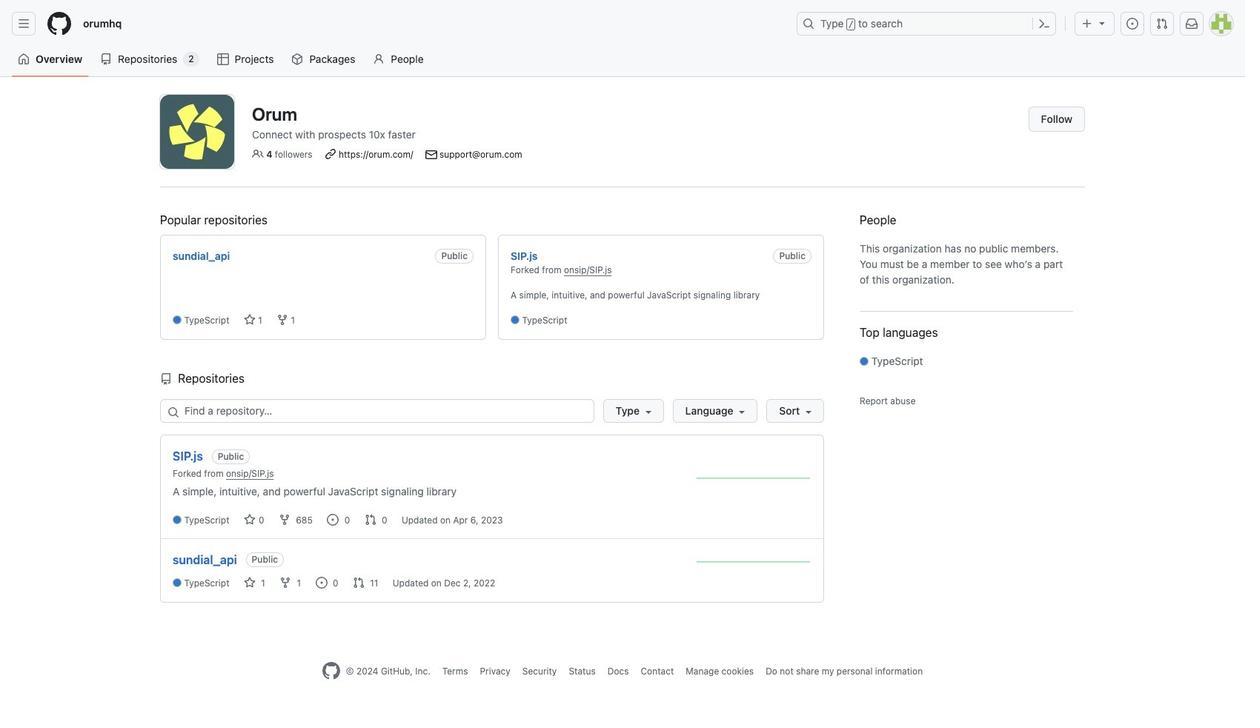 Task type: locate. For each thing, give the bounding box(es) containing it.
homepage image
[[47, 12, 71, 36], [322, 662, 340, 680]]

fork image
[[277, 315, 289, 326], [279, 514, 290, 526]]

past year of activity element
[[697, 468, 812, 494], [697, 551, 812, 577]]

1 vertical spatial homepage image
[[322, 662, 340, 680]]

2 star image from the top
[[244, 577, 256, 589]]

star image
[[244, 315, 256, 326], [244, 577, 256, 589]]

2 vertical spatial git pull request image
[[353, 577, 365, 589]]

git pull request image
[[1156, 18, 1168, 30], [364, 514, 376, 526], [353, 577, 365, 589]]

0 vertical spatial git pull request image
[[1156, 18, 1168, 30]]

1 star image from the top
[[244, 315, 256, 326]]

person image
[[373, 53, 385, 65]]

0 vertical spatial fork image
[[277, 315, 289, 326]]

repo image
[[160, 374, 172, 386]]

0 horizontal spatial homepage image
[[47, 12, 71, 36]]

1 vertical spatial issue opened image
[[327, 514, 339, 526]]

issue opened image for first past year of activity "element"
[[327, 514, 339, 526]]

repo image
[[100, 53, 112, 65]]

home image
[[18, 53, 30, 65]]

package image
[[292, 53, 304, 65]]

0 vertical spatial star image
[[244, 315, 256, 326]]

1 vertical spatial past year of activity element
[[697, 551, 812, 577]]

star image for fork icon
[[244, 577, 256, 589]]

None search field
[[160, 400, 824, 423]]

table image
[[217, 53, 229, 65]]

notifications image
[[1186, 18, 1198, 30]]

1 horizontal spatial homepage image
[[322, 662, 340, 680]]

past year of activity image
[[697, 468, 812, 490], [697, 551, 812, 573]]

2 vertical spatial issue opened image
[[315, 577, 327, 589]]

triangle down image
[[1096, 17, 1108, 29]]

1 vertical spatial star image
[[244, 577, 256, 589]]

issue opened image
[[1127, 18, 1139, 30], [327, 514, 339, 526], [315, 577, 327, 589]]

mail image
[[425, 149, 437, 161]]

1 vertical spatial fork image
[[279, 514, 290, 526]]

Find a repository… search field
[[160, 400, 594, 423]]

1 vertical spatial git pull request image
[[364, 514, 376, 526]]

0 vertical spatial past year of activity image
[[697, 468, 812, 490]]

2 past year of activity image from the top
[[697, 551, 812, 573]]

0 vertical spatial past year of activity element
[[697, 468, 812, 494]]

1 vertical spatial past year of activity image
[[697, 551, 812, 573]]

1 past year of activity image from the top
[[697, 468, 812, 490]]

past year of activity image for first past year of activity "element"
[[697, 468, 812, 490]]



Task type: vqa. For each thing, say whether or not it's contained in the screenshot.
2nd 'Past year of activity' element from the bottom
yes



Task type: describe. For each thing, give the bounding box(es) containing it.
issue opened image for first past year of activity "element" from the bottom
[[315, 577, 327, 589]]

Follow orumhq submit
[[1029, 107, 1085, 132]]

git pull request image for first past year of activity "element" from the bottom
[[353, 577, 365, 589]]

command palette image
[[1039, 18, 1050, 30]]

search image
[[168, 407, 179, 419]]

past year of activity image for first past year of activity "element" from the bottom
[[697, 551, 812, 573]]

link image
[[324, 148, 336, 160]]

1 past year of activity element from the top
[[697, 468, 812, 494]]

people image
[[252, 148, 264, 160]]

@orumhq image
[[160, 95, 234, 169]]

0 vertical spatial homepage image
[[47, 12, 71, 36]]

2 past year of activity element from the top
[[697, 551, 812, 577]]

fork image
[[280, 577, 291, 589]]

git pull request image for first past year of activity "element"
[[364, 514, 376, 526]]

star image
[[244, 514, 256, 526]]

plus image
[[1082, 18, 1093, 30]]

star image for top fork image
[[244, 315, 256, 326]]

0 vertical spatial issue opened image
[[1127, 18, 1139, 30]]



